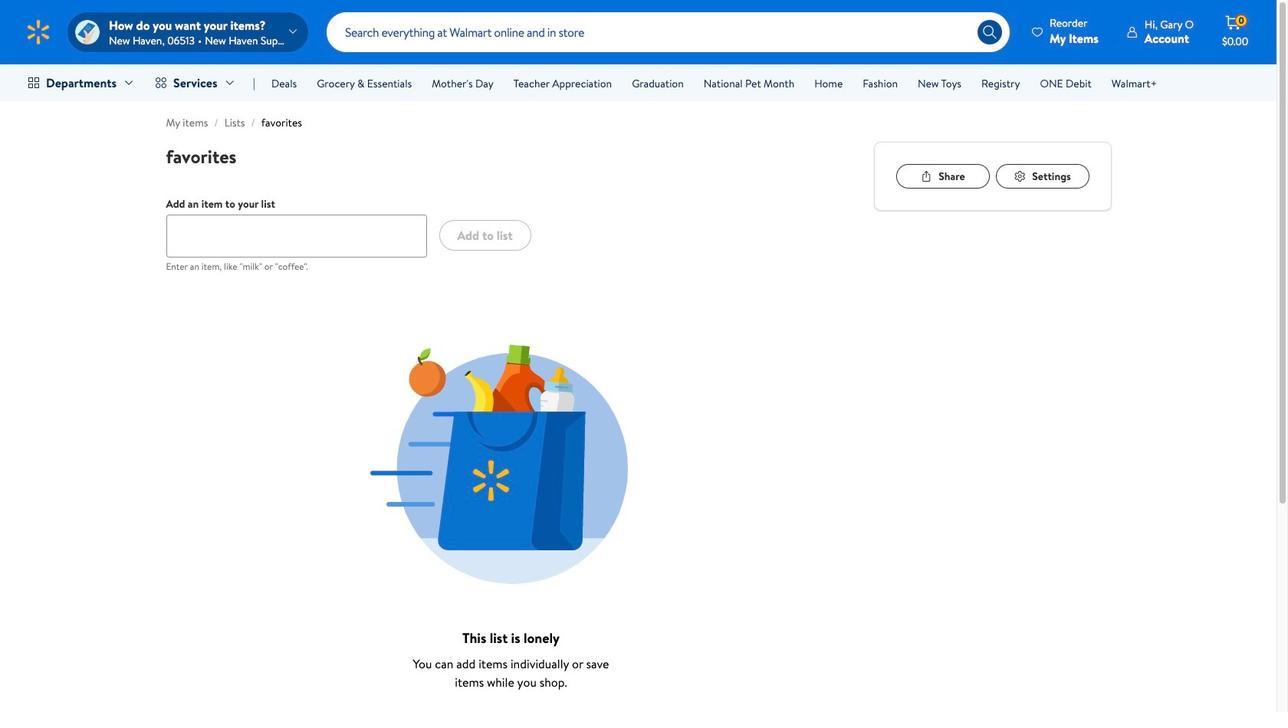Task type: vqa. For each thing, say whether or not it's contained in the screenshot.
& within the Toaster Pastries and Grab & Go
no



Task type: locate. For each thing, give the bounding box(es) containing it.
walmart homepage image
[[25, 18, 52, 46]]

search icon image
[[983, 25, 998, 40]]

None text field
[[166, 215, 427, 258]]

 image
[[75, 20, 100, 45]]



Task type: describe. For each thing, give the bounding box(es) containing it.
Walmart Site-Wide search field
[[327, 12, 1010, 52]]

Search search field
[[327, 12, 1010, 52]]



